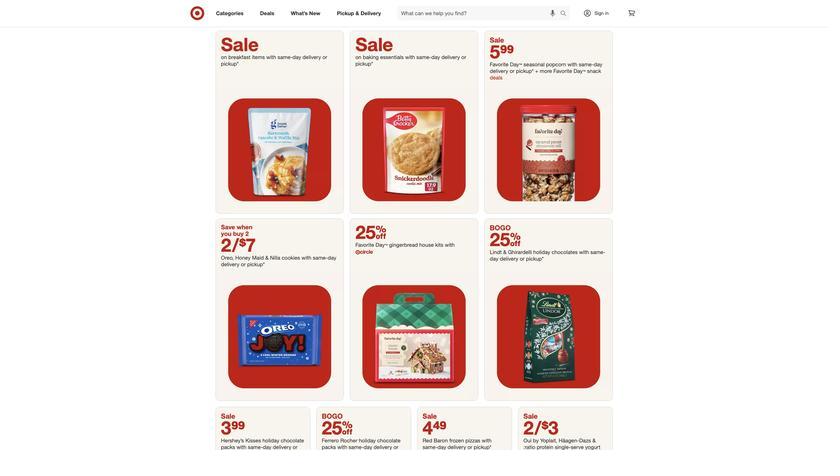 Task type: vqa. For each thing, say whether or not it's contained in the screenshot.
2nd / from right
no



Task type: describe. For each thing, give the bounding box(es) containing it.
serve
[[571, 445, 584, 451]]

delivery inside "red baron frozen pizzas with same-day delivery or pickup*"
[[448, 445, 466, 451]]

what's new link
[[285, 6, 329, 20]]

same- inside hershey's kisses holiday chocolate packs with same-day delivery o
[[248, 445, 263, 451]]

2/ $7
[[221, 234, 256, 257]]

on select starbucks & dunkin' coffee with same-day delivery or pickup* link
[[216, 0, 411, 24]]

25 favorite day ™ gingerbread house kits with circle
[[355, 221, 455, 256]]

with inside "red baron frozen pizzas with same-day delivery or pickup*"
[[482, 438, 492, 445]]

snack
[[587, 68, 601, 74]]

with inside sale on baking essentials with same-day delivery or pickup*
[[405, 54, 415, 60]]

on left 'select'
[[221, 11, 227, 18]]

gingerbread
[[389, 242, 418, 249]]

2 horizontal spatial ™
[[583, 68, 586, 74]]

favorite day ™
[[490, 61, 522, 68]]

or inside sale on breakfast items with same-day delivery or pickup*
[[323, 54, 327, 60]]

baking
[[363, 54, 379, 60]]

delivery inside sale on breakfast items with same-day delivery or pickup*
[[303, 54, 321, 60]]

holiday inside lindt & ghirardelli holiday chocolates with same- day delivery or pickup*
[[533, 249, 550, 256]]

25 for ferrero rocher holiday chocolate packs with same-day delivery o
[[322, 417, 353, 440]]

pickup* inside sale on baking essentials with same-day delivery or pickup*
[[355, 60, 373, 67]]

seasonal popcorn with same-day delivery or pickup* + more favorite day
[[490, 61, 603, 74]]

5
[[490, 40, 500, 63]]

sign
[[595, 10, 604, 16]]

4
[[423, 417, 433, 440]]

yoplait,
[[540, 438, 557, 445]]

ghirardelli
[[508, 249, 532, 256]]

hershey's kisses holiday chocolate packs with same-day delivery o
[[221, 438, 304, 451]]

chocolates
[[552, 249, 578, 256]]

single-
[[555, 445, 571, 451]]

with inside seasonal popcorn with same-day delivery or pickup* + more favorite day
[[568, 61, 578, 68]]

oreo, honey maid & nilla cookies with same-day delivery or pickup*
[[221, 255, 336, 268]]

day inside seasonal popcorn with same-day delivery or pickup* + more favorite day
[[594, 61, 603, 68]]

99 for 5 99
[[500, 40, 514, 63]]

coffee mate creamer with same-day delivery or pickup*
[[423, 11, 554, 18]]

favorite inside 25 favorite day ™ gingerbread house kits with circle
[[355, 242, 374, 249]]

in
[[605, 10, 609, 16]]

3
[[221, 417, 231, 440]]

2/ for $7
[[221, 234, 239, 257]]

or inside the coffee mate creamer with same-day delivery or pickup* link
[[530, 11, 535, 18]]

day inside oreo, honey maid & nilla cookies with same-day delivery or pickup*
[[328, 255, 336, 262]]

™ snack
[[583, 68, 601, 74]]

sign in link
[[578, 6, 619, 20]]

bogo for lindt
[[490, 224, 511, 233]]

3 99
[[221, 417, 245, 440]]

seasonal
[[524, 61, 545, 68]]

delivery inside oreo, honey maid & nilla cookies with same-day delivery or pickup*
[[221, 262, 239, 268]]

breakfast
[[228, 54, 251, 60]]

mate
[[440, 11, 452, 18]]

:ratio
[[524, 445, 535, 451]]

delivery inside ferrero rocher holiday chocolate packs with same-day delivery o
[[374, 445, 392, 451]]

starbucks
[[244, 11, 268, 18]]

more
[[540, 68, 552, 74]]

5 99
[[490, 40, 514, 63]]

same- inside "red baron frozen pizzas with same-day delivery or pickup*"
[[423, 445, 438, 451]]

red
[[423, 438, 432, 445]]

what's new
[[291, 10, 320, 16]]

essentials
[[380, 54, 404, 60]]

™ inside 25 favorite day ™ gingerbread house kits with circle
[[385, 242, 388, 249]]

2
[[245, 230, 249, 238]]

or inside on select starbucks & dunkin' coffee with same-day delivery or pickup* link
[[366, 11, 370, 18]]

you
[[221, 230, 232, 238]]

categories
[[216, 10, 244, 16]]

sale for 3 99
[[221, 413, 235, 421]]

pickup & delivery link
[[331, 6, 389, 20]]

or inside "red baron frozen pizzas with same-day delivery or pickup*"
[[468, 445, 472, 451]]

day inside seasonal popcorn with same-day delivery or pickup* + more favorite day
[[574, 68, 583, 74]]

delivery inside hershey's kisses holiday chocolate packs with same-day delivery o
[[273, 445, 291, 451]]

nilla
[[270, 255, 280, 262]]

sign in
[[595, 10, 609, 16]]

bogo for ferrero
[[322, 413, 343, 421]]

with inside 25 favorite day ™ gingerbread house kits with circle
[[445, 242, 455, 249]]

deals
[[490, 74, 503, 81]]

day inside hershey's kisses holiday chocolate packs with same-day delivery o
[[263, 445, 271, 451]]

2/ for $3
[[524, 417, 542, 440]]

99 for 3 99
[[231, 417, 245, 440]]

sale on breakfast items with same-day delivery or pickup*
[[221, 33, 327, 67]]

lindt
[[490, 249, 502, 256]]

day inside 25 favorite day ™ gingerbread house kits with circle
[[376, 242, 385, 249]]

or inside lindt & ghirardelli holiday chocolates with same- day delivery or pickup*
[[520, 256, 525, 263]]

2/ $3
[[524, 417, 559, 440]]

with inside the coffee mate creamer with same-day delivery or pickup* link
[[474, 11, 484, 18]]

maid
[[252, 255, 264, 262]]

search button
[[557, 6, 573, 22]]

on select starbucks & dunkin' coffee with same-day delivery or pickup*
[[221, 11, 389, 18]]

1 horizontal spatial day
[[510, 61, 519, 68]]

same- inside sale on breakfast items with same-day delivery or pickup*
[[278, 54, 293, 60]]

& inside oreo, honey maid & nilla cookies with same-day delivery or pickup*
[[265, 255, 269, 262]]

what's
[[291, 10, 308, 16]]

deals
[[260, 10, 274, 16]]

49
[[433, 417, 447, 440]]

save when you buy 2
[[221, 224, 253, 238]]

categories link
[[210, 6, 252, 20]]

or inside oreo, honey maid & nilla cookies with same-day delivery or pickup*
[[241, 262, 246, 268]]



Task type: locate. For each thing, give the bounding box(es) containing it.
frozen
[[449, 438, 464, 445]]

0 horizontal spatial 2/
[[221, 234, 239, 257]]

0 vertical spatial 2/
[[221, 234, 239, 257]]

favorite up circle
[[355, 242, 374, 249]]

25 for lindt & ghirardelli holiday chocolates with same- day delivery or pickup*
[[490, 229, 521, 251]]

with inside hershey's kisses holiday chocolate packs with same-day delivery o
[[237, 445, 246, 451]]

2 horizontal spatial favorite
[[554, 68, 572, 74]]

&
[[356, 10, 359, 16], [269, 11, 273, 18], [503, 249, 507, 256], [265, 255, 269, 262], [593, 438, 596, 445]]

1 horizontal spatial ™
[[519, 61, 522, 68]]

™ left gingerbread
[[385, 242, 388, 249]]

0 horizontal spatial bogo
[[322, 413, 343, 421]]

sale for 4 49
[[423, 413, 437, 421]]

+
[[535, 68, 539, 74]]

1 vertical spatial 2/
[[524, 417, 542, 440]]

25 inside 25 favorite day ™ gingerbread house kits with circle
[[355, 221, 386, 244]]

pickup* inside "red baron frozen pizzas with same-day delivery or pickup*"
[[474, 445, 492, 451]]

hershey's
[[221, 438, 244, 445]]

1 vertical spatial 99
[[231, 417, 245, 440]]

pickup* inside oreo, honey maid & nilla cookies with same-day delivery or pickup*
[[247, 262, 265, 268]]

day left gingerbread
[[376, 242, 385, 249]]

day inside sale on breakfast items with same-day delivery or pickup*
[[293, 54, 301, 60]]

sale up hershey's
[[221, 413, 235, 421]]

holiday inside hershey's kisses holiday chocolate packs with same-day delivery o
[[262, 438, 279, 445]]

kits
[[435, 242, 444, 249]]

™ left 'seasonal'
[[519, 61, 522, 68]]

1 packs from the left
[[221, 445, 235, 451]]

packs left rocher in the left bottom of the page
[[322, 445, 336, 451]]

day inside ferrero rocher holiday chocolate packs with same-day delivery o
[[364, 445, 372, 451]]

on
[[221, 11, 227, 18], [221, 54, 227, 60], [355, 54, 361, 60]]

cookies
[[282, 255, 300, 262]]

coffee
[[293, 11, 308, 18]]

packs inside ferrero rocher holiday chocolate packs with same-day delivery o
[[322, 445, 336, 451]]

2 horizontal spatial holiday
[[533, 249, 550, 256]]

circle
[[360, 249, 373, 256]]

packs for bogo
[[322, 445, 336, 451]]

coffee
[[423, 11, 438, 18]]

new
[[309, 10, 320, 16]]

2 horizontal spatial day
[[574, 68, 583, 74]]

same- inside sale on baking essentials with same-day delivery or pickup*
[[417, 54, 432, 60]]

0 vertical spatial 99
[[500, 40, 514, 63]]

packs inside hershey's kisses holiday chocolate packs with same-day delivery o
[[221, 445, 235, 451]]

$3
[[542, 417, 559, 440]]

2 chocolate from the left
[[377, 438, 401, 445]]

0 horizontal spatial 99
[[231, 417, 245, 440]]

baron
[[434, 438, 448, 445]]

1 horizontal spatial favorite
[[490, 61, 509, 68]]

sale down delivery
[[355, 33, 393, 55]]

ferrero rocher holiday chocolate packs with same-day delivery o
[[322, 438, 401, 451]]

holiday right rocher in the left bottom of the page
[[359, 438, 376, 445]]

ferrero
[[322, 438, 339, 445]]

2 horizontal spatial 25
[[490, 229, 521, 251]]

on inside sale on breakfast items with same-day delivery or pickup*
[[221, 54, 227, 60]]

1 horizontal spatial 2/
[[524, 417, 542, 440]]

honey
[[235, 255, 251, 262]]

dunkin'
[[274, 11, 292, 18]]

sale on baking essentials with same-day delivery or pickup*
[[355, 33, 466, 67]]

with inside sale on breakfast items with same-day delivery or pickup*
[[266, 54, 276, 60]]

2/
[[221, 234, 239, 257], [524, 417, 542, 440]]

0 vertical spatial bogo
[[490, 224, 511, 233]]

on inside sale on baking essentials with same-day delivery or pickup*
[[355, 54, 361, 60]]

kisses
[[245, 438, 261, 445]]

pickup & delivery
[[337, 10, 381, 16]]

or
[[366, 11, 370, 18], [530, 11, 535, 18], [323, 54, 327, 60], [461, 54, 466, 60], [510, 68, 515, 74], [520, 256, 525, 263], [241, 262, 246, 268], [468, 445, 472, 451]]

deals link
[[255, 6, 283, 20]]

pickup* inside lindt & ghirardelli holiday chocolates with same- day delivery or pickup*
[[526, 256, 544, 263]]

1 horizontal spatial 99
[[500, 40, 514, 63]]

favorite
[[490, 61, 509, 68], [554, 68, 572, 74], [355, 242, 374, 249]]

bogo up lindt
[[490, 224, 511, 233]]

same- inside seasonal popcorn with same-day delivery or pickup* + more favorite day
[[579, 61, 594, 68]]

on for sale on breakfast items with same-day delivery or pickup*
[[221, 54, 227, 60]]

4 49
[[423, 417, 447, 440]]

™
[[519, 61, 522, 68], [583, 68, 586, 74], [385, 242, 388, 249]]

0 horizontal spatial day
[[376, 242, 385, 249]]

sale up 'red'
[[423, 413, 437, 421]]

sale for 2/ $3
[[524, 413, 538, 421]]

with inside lindt & ghirardelli holiday chocolates with same- day delivery or pickup*
[[579, 249, 589, 256]]

holiday for bogo
[[359, 438, 376, 445]]

1 horizontal spatial chocolate
[[377, 438, 401, 445]]

& right dazs
[[593, 438, 596, 445]]

on left baking
[[355, 54, 361, 60]]

pickup*
[[372, 11, 389, 18], [537, 11, 554, 18], [221, 60, 239, 67], [355, 60, 373, 67], [516, 68, 534, 74], [526, 256, 544, 263], [247, 262, 265, 268], [474, 445, 492, 451]]

same-
[[321, 11, 336, 18], [486, 11, 500, 18], [278, 54, 293, 60], [417, 54, 432, 60], [579, 61, 594, 68], [591, 249, 606, 256], [313, 255, 328, 262], [248, 445, 263, 451], [349, 445, 364, 451], [423, 445, 438, 451]]

pickup* inside seasonal popcorn with same-day delivery or pickup* + more favorite day
[[516, 68, 534, 74]]

with inside on select starbucks & dunkin' coffee with same-day delivery or pickup* link
[[309, 11, 319, 18]]

rocher
[[340, 438, 358, 445]]

delivery inside lindt & ghirardelli holiday chocolates with same- day delivery or pickup*
[[500, 256, 518, 263]]

0 horizontal spatial holiday
[[262, 438, 279, 445]]

0 horizontal spatial packs
[[221, 445, 235, 451]]

chocolate inside hershey's kisses holiday chocolate packs with same-day delivery o
[[281, 438, 304, 445]]

1 horizontal spatial holiday
[[359, 438, 376, 445]]

day
[[336, 11, 344, 18], [500, 11, 509, 18], [293, 54, 301, 60], [432, 54, 440, 60], [594, 61, 603, 68], [328, 255, 336, 262], [490, 256, 499, 263], [263, 445, 271, 451], [364, 445, 372, 451], [438, 445, 446, 451]]

with inside ferrero rocher holiday chocolate packs with same-day delivery o
[[337, 445, 347, 451]]

packs for sale
[[221, 445, 235, 451]]

holiday right kisses
[[262, 438, 279, 445]]

0 horizontal spatial favorite
[[355, 242, 374, 249]]

delivery inside seasonal popcorn with same-day delivery or pickup* + more favorite day
[[490, 68, 508, 74]]

1 horizontal spatial packs
[[322, 445, 336, 451]]

sale left $3
[[524, 413, 538, 421]]

coffee mate creamer with same-day delivery or pickup* link
[[417, 0, 613, 24]]

& left nilla in the left bottom of the page
[[265, 255, 269, 262]]

pizzas
[[466, 438, 480, 445]]

99
[[500, 40, 514, 63], [231, 417, 245, 440]]

same- inside lindt & ghirardelli holiday chocolates with same- day delivery or pickup*
[[591, 249, 606, 256]]

99 left kisses
[[231, 417, 245, 440]]

sale up favorite day ™ on the right top
[[490, 36, 504, 44]]

sale for 5 99
[[490, 36, 504, 44]]

day left 'seasonal'
[[510, 61, 519, 68]]

What can we help you find? suggestions appear below search field
[[397, 6, 562, 20]]

packs down "3"
[[221, 445, 235, 451]]

red baron frozen pizzas with same-day delivery or pickup*
[[423, 438, 492, 451]]

select
[[228, 11, 243, 18]]

pickup
[[337, 10, 354, 16]]

holiday right ghirardelli
[[533, 249, 550, 256]]

protein
[[537, 445, 554, 451]]

house
[[419, 242, 434, 249]]

& left dunkin'
[[269, 11, 273, 18]]

same- inside oreo, honey maid & nilla cookies with same-day delivery or pickup*
[[313, 255, 328, 262]]

& inside the "oui by yoplait, häagen-dazs & :ratio protein single-serve yogur"
[[593, 438, 596, 445]]

1 vertical spatial bogo
[[322, 413, 343, 421]]

sale inside sale on breakfast items with same-day delivery or pickup*
[[221, 33, 259, 55]]

99 up deals
[[500, 40, 514, 63]]

delivery
[[346, 11, 364, 18], [511, 11, 529, 18], [303, 54, 321, 60], [442, 54, 460, 60], [490, 68, 508, 74], [500, 256, 518, 263], [221, 262, 239, 268], [273, 445, 291, 451], [374, 445, 392, 451], [448, 445, 466, 451]]

häagen-
[[559, 438, 579, 445]]

day left snack
[[574, 68, 583, 74]]

sale down 'select'
[[221, 33, 259, 55]]

bogo
[[490, 224, 511, 233], [322, 413, 343, 421]]

delivery
[[361, 10, 381, 16]]

creamer
[[453, 11, 473, 18]]

bogo up ferrero
[[322, 413, 343, 421]]

0 horizontal spatial 25
[[322, 417, 353, 440]]

day inside "red baron frozen pizzas with same-day delivery or pickup*"
[[438, 445, 446, 451]]

1 horizontal spatial 25
[[355, 221, 386, 244]]

dazs
[[579, 438, 591, 445]]

with inside oreo, honey maid & nilla cookies with same-day delivery or pickup*
[[302, 255, 311, 262]]

favorite inside seasonal popcorn with same-day delivery or pickup* + more favorite day
[[554, 68, 572, 74]]

1 horizontal spatial bogo
[[490, 224, 511, 233]]

& inside lindt & ghirardelli holiday chocolates with same- day delivery or pickup*
[[503, 249, 507, 256]]

2 packs from the left
[[322, 445, 336, 451]]

chocolate
[[281, 438, 304, 445], [377, 438, 401, 445]]

holiday for sale
[[262, 438, 279, 445]]

by
[[533, 438, 539, 445]]

items
[[252, 54, 265, 60]]

chocolate for sale
[[281, 438, 304, 445]]

on left breakfast
[[221, 54, 227, 60]]

day inside sale on baking essentials with same-day delivery or pickup*
[[432, 54, 440, 60]]

0 horizontal spatial chocolate
[[281, 438, 304, 445]]

or inside seasonal popcorn with same-day delivery or pickup* + more favorite day
[[510, 68, 515, 74]]

or inside sale on baking essentials with same-day delivery or pickup*
[[461, 54, 466, 60]]

favorite up deals
[[490, 61, 509, 68]]

oui
[[524, 438, 532, 445]]

search
[[557, 10, 573, 17]]

oreo,
[[221, 255, 234, 262]]

when
[[237, 224, 253, 231]]

save
[[221, 224, 235, 231]]

™ left snack
[[583, 68, 586, 74]]

with
[[309, 11, 319, 18], [474, 11, 484, 18], [266, 54, 276, 60], [405, 54, 415, 60], [568, 61, 578, 68], [445, 242, 455, 249], [579, 249, 589, 256], [302, 255, 311, 262], [482, 438, 492, 445], [237, 445, 246, 451], [337, 445, 347, 451]]

chocolate for bogo
[[377, 438, 401, 445]]

favorite right the more
[[554, 68, 572, 74]]

sale inside sale on baking essentials with same-day delivery or pickup*
[[355, 33, 393, 55]]

& right pickup
[[356, 10, 359, 16]]

day inside lindt & ghirardelli holiday chocolates with same- day delivery or pickup*
[[490, 256, 499, 263]]

25
[[355, 221, 386, 244], [490, 229, 521, 251], [322, 417, 353, 440]]

chocolate inside ferrero rocher holiday chocolate packs with same-day delivery o
[[377, 438, 401, 445]]

$7
[[239, 234, 256, 257]]

0 horizontal spatial ™
[[385, 242, 388, 249]]

lindt & ghirardelli holiday chocolates with same- day delivery or pickup*
[[490, 249, 606, 263]]

on for sale on baking essentials with same-day delivery or pickup*
[[355, 54, 361, 60]]

same- inside ferrero rocher holiday chocolate packs with same-day delivery o
[[349, 445, 364, 451]]

& right lindt
[[503, 249, 507, 256]]

sale
[[221, 33, 259, 55], [355, 33, 393, 55], [490, 36, 504, 44], [221, 413, 235, 421], [423, 413, 437, 421], [524, 413, 538, 421]]

delivery inside sale on baking essentials with same-day delivery or pickup*
[[442, 54, 460, 60]]

1 chocolate from the left
[[281, 438, 304, 445]]

oui by yoplait, häagen-dazs & :ratio protein single-serve yogur
[[524, 438, 601, 451]]

holiday inside ferrero rocher holiday chocolate packs with same-day delivery o
[[359, 438, 376, 445]]

pickup* inside sale on breakfast items with same-day delivery or pickup*
[[221, 60, 239, 67]]

popcorn
[[546, 61, 566, 68]]

buy
[[233, 230, 244, 238]]



